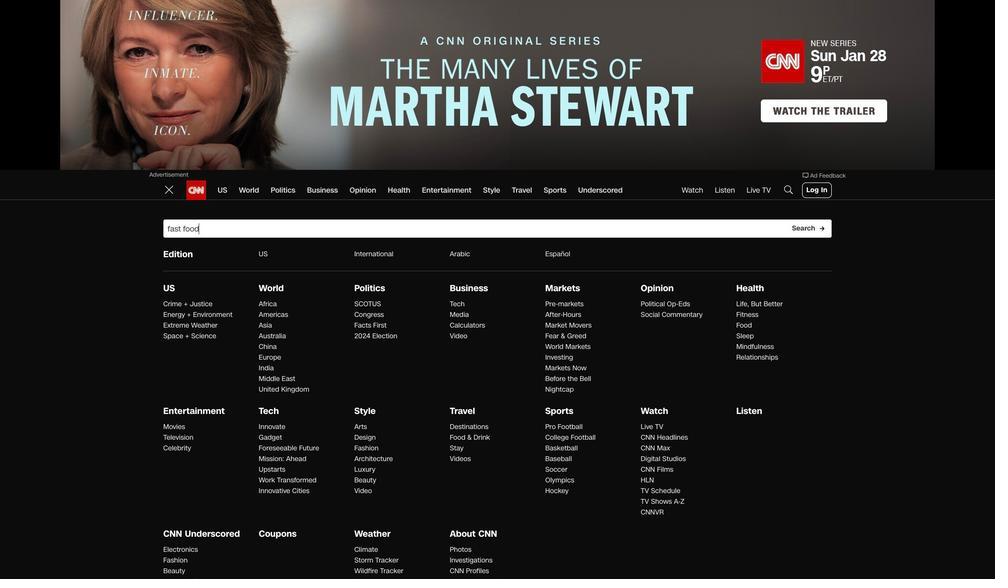 Task type: locate. For each thing, give the bounding box(es) containing it.
None search field
[[163, 220, 832, 238]]

search icon image
[[783, 184, 794, 196]]

Search text field
[[163, 220, 832, 238]]

ui arrow right thick image
[[819, 226, 825, 232]]



Task type: describe. For each thing, give the bounding box(es) containing it.
23 january 2024, israel, tel aviv: israeli soldiers hold soldier major ilay levy's coffin during his funeral. levy was killed when two buildings collapsed after palestinians fired anti-tank missiles at the troops. there were 21 soldiers killed in the incident, according to israeli media. photo: ilia yefimovich/dpa (photo by ilia yefimovich/picture alliance via getty images) image
[[501, 407, 661, 497]]

progress bar slider
[[672, 331, 832, 332]]

video player region
[[672, 242, 832, 332]]

cillian murphy is j. robert oppenheimer in oppenheimer, written, produced, and directed by christopher nolan. image
[[501, 242, 661, 332]]

close menu icon image
[[163, 184, 175, 196]]

nikki haley, left, and donald trump. image
[[163, 301, 490, 484]]



Task type: vqa. For each thing, say whether or not it's contained in the screenshot.
Search Text Box
yes



